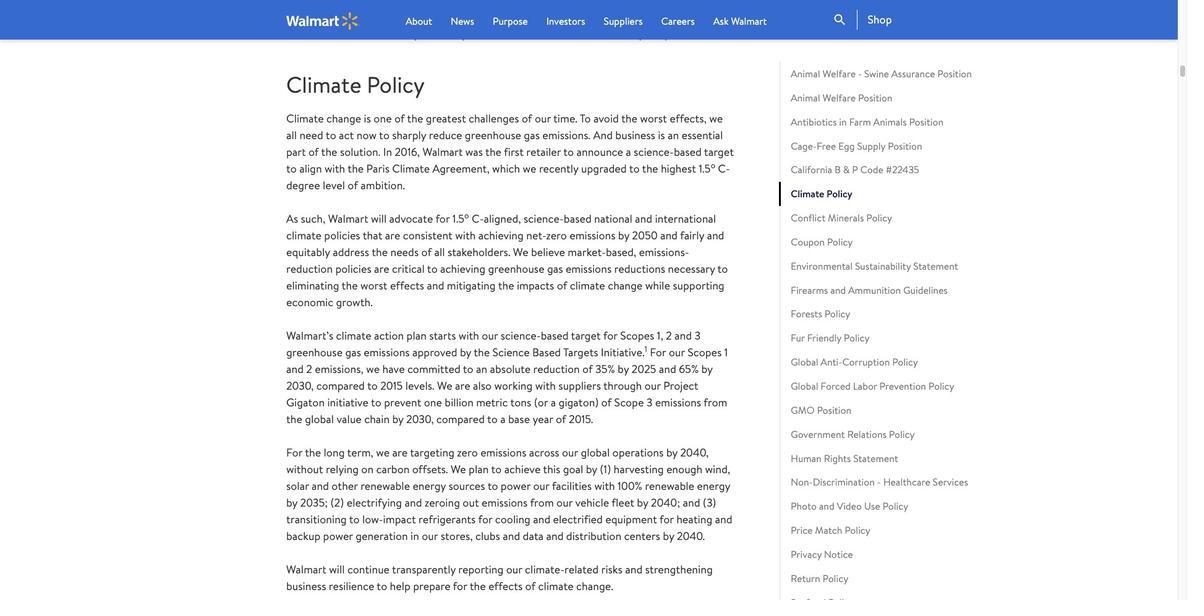 Task type: locate. For each thing, give the bounding box(es) containing it.
1 vertical spatial california
[[791, 163, 833, 177]]

enough
[[667, 461, 703, 477]]

1 horizontal spatial climate policy
[[791, 187, 853, 201]]

1 vertical spatial animal
[[791, 91, 821, 104]]

harvesting
[[614, 461, 664, 477]]

photo
[[791, 499, 817, 513]]

policy
[[367, 69, 425, 100], [827, 187, 853, 201], [867, 211, 893, 225], [827, 235, 853, 249], [825, 307, 851, 321], [844, 331, 870, 345], [893, 355, 918, 369], [929, 379, 955, 393], [889, 427, 915, 441], [883, 499, 909, 513], [845, 523, 871, 537], [823, 571, 849, 585]]

effects down critical
[[390, 278, 424, 293]]

for inside "as such, walmart will advocate for 1.5 o"
[[436, 211, 450, 226]]

based up based
[[541, 328, 569, 343]]

statement for environmental sustainability statement
[[914, 259, 959, 273]]

2 energy from the left
[[697, 478, 731, 494]]

code for california b & p code #22435
[[861, 163, 884, 177]]

for inside the 'for our scopes 1 and 2 emissions, we have committed to an absolute reduction of 35% by 2025 and 65% by 2030, compared to 2015 levels. we are also working with suppliers through our project gigaton initiative to prevent one billion metric tons (or a gigaton) of scope 3 emissions from the global value chain by 2030, compared to a base year of 2015.'
[[650, 344, 666, 360]]

and right fairly
[[707, 228, 725, 243]]

about button
[[406, 14, 432, 28]]

are up carbon
[[393, 445, 408, 460]]

energy up (3)
[[697, 478, 731, 494]]

targeting
[[410, 445, 455, 460]]

1 sam's from the left
[[435, 9, 462, 25]]

1 club from the left
[[465, 9, 488, 25]]

club up please
[[465, 9, 488, 25]]

1 horizontal spatial b
[[835, 163, 841, 177]]

0 vertical spatial we
[[513, 244, 529, 260]]

animal up antibiotics
[[791, 91, 821, 104]]

o inside "as such, walmart will advocate for 1.5 o"
[[465, 210, 469, 221]]

prevent
[[384, 395, 422, 410]]

#22435 for california b & p code #22435 prohibits the unauthorized possession or removal of shopping carts from walmart stores and sam's club premises. if a walmart or sam's club shopping cart is found off the store/club premises, please call 1-800-walmart for cart pickup.
[[393, 0, 431, 8]]

and left "65%"
[[659, 361, 677, 377]]

with down (1)
[[595, 478, 615, 494]]

0 vertical spatial #22435
[[393, 0, 431, 8]]

walmart up that
[[328, 211, 368, 226]]

facilities
[[552, 478, 592, 494]]

the up without at bottom left
[[305, 445, 321, 460]]

conflict
[[791, 211, 826, 225]]

statement up guidelines
[[914, 259, 959, 273]]

0 vertical spatial worst
[[640, 111, 667, 126]]

target down the "essential"
[[704, 144, 734, 159]]

p up the home image
[[355, 0, 362, 8]]

california inside california b & p code #22435 prohibits the unauthorized possession or removal of shopping carts from walmart stores and sam's club premises. if a walmart or sam's club shopping cart is found off the store/club premises, please call 1-800-walmart for cart pickup.
[[286, 0, 333, 8]]

environmental
[[791, 259, 853, 273]]

1 horizontal spatial scopes
[[688, 344, 722, 360]]

or up suppliers dropdown button in the right of the page
[[616, 0, 627, 8]]

0 horizontal spatial statement
[[854, 451, 899, 465]]

our inside walmart will continue transparently reporting our climate-related risks and strengthening business resilience to help prepare for the effects of climate change.
[[506, 562, 523, 577]]

1 horizontal spatial p
[[853, 163, 858, 177]]

2 vertical spatial is
[[658, 127, 665, 143]]

solution.
[[340, 144, 381, 159]]

home image
[[286, 12, 360, 29]]

government relations policy link
[[779, 422, 1008, 446]]

c- down the "essential"
[[718, 161, 730, 176]]

avoid
[[594, 111, 619, 126]]

and right risks
[[625, 562, 643, 577]]

long
[[324, 445, 345, 460]]

policies down the address
[[336, 261, 372, 276]]

c-
[[718, 161, 730, 176], [472, 211, 484, 226]]

reduction down based
[[534, 361, 580, 377]]

0 horizontal spatial plan
[[407, 328, 427, 343]]

0 horizontal spatial sam's
[[435, 9, 462, 25]]

ambition.
[[361, 177, 405, 193]]

target inside "walmart's climate action plan starts with our science-based target for scopes 1, 2 and 3 greenhouse gas emissions approved by the science based targets initiative."
[[571, 328, 601, 343]]

0 vertical spatial reduction
[[286, 261, 333, 276]]

we down committed
[[437, 378, 453, 393]]

from up off
[[312, 9, 336, 25]]

p inside california b & p code #22435 prohibits the unauthorized possession or removal of shopping carts from walmart stores and sam's club premises. if a walmart or sam's club shopping cart is found off the store/club premises, please call 1-800-walmart for cart pickup.
[[355, 0, 362, 8]]

animal
[[791, 67, 821, 80], [791, 91, 821, 104]]

zero inside for the long term, we are targeting zero emissions across our global operations by 2040, without relying on carbon offsets. we plan to achieve this goal by (1) harvesting enough wind, solar and other renewable energy sources to power our facilities with 100% renewable energy by 2035; (2) electrifying and zeroing out emissions from our vehicle fleet by 2040; and (3) transitioning to low-impact refrigerants for cooling and electrified equipment for heating and backup power generation in our stores, clubs and data and distribution centers by 2040.
[[457, 445, 478, 460]]

1 horizontal spatial gas
[[524, 127, 540, 143]]

animal up animal welfare position
[[791, 67, 821, 80]]

equitably
[[286, 244, 330, 260]]

1 vertical spatial based
[[564, 211, 592, 226]]

such,
[[301, 211, 326, 226]]

zero up sources
[[457, 445, 478, 460]]

gas up retailer
[[524, 127, 540, 143]]

global anti-corruption policy
[[791, 355, 918, 369]]

walmart up walmart
[[556, 9, 596, 25]]

0 horizontal spatial p
[[355, 0, 362, 8]]

the right off
[[344, 26, 360, 42]]

prevention
[[880, 379, 927, 393]]

2 global from the top
[[791, 379, 819, 393]]

plan inside "walmart's climate action plan starts with our science-based target for scopes 1, 2 and 3 greenhouse gas emissions approved by the science based targets initiative."
[[407, 328, 427, 343]]

1 vertical spatial 1.5
[[453, 211, 465, 226]]

california up carts
[[286, 0, 333, 8]]

0 horizontal spatial energy
[[413, 478, 446, 494]]

the inside for the long term, we are targeting zero emissions across our global operations by 2040, without relying on carbon offsets. we plan to achieve this goal by (1) harvesting enough wind, solar and other renewable energy sources to power our facilities with 100% renewable energy by 2035; (2) electrifying and zeroing out emissions from our vehicle fleet by 2040; and (3) transitioning to low-impact refrigerants for cooling and electrified equipment for heating and backup power generation in our stores, clubs and data and distribution centers by 2040.
[[305, 445, 321, 460]]

in
[[383, 144, 392, 159]]

stores
[[382, 9, 412, 25]]

3 right scope
[[647, 395, 653, 410]]

1 horizontal spatial c-
[[718, 161, 730, 176]]

-
[[858, 67, 862, 80], [878, 475, 881, 489]]

suppliers button
[[604, 14, 643, 28]]

code inside california b & p code #22435 prohibits the unauthorized possession or removal of shopping carts from walmart stores and sam's club premises. if a walmart or sam's club shopping cart is found off the store/club premises, please call 1-800-walmart for cart pickup.
[[365, 0, 391, 8]]

0 vertical spatial gas
[[524, 127, 540, 143]]

0 vertical spatial change
[[327, 111, 361, 126]]

our down 2025
[[645, 378, 661, 393]]

& for california b & p code #22435 prohibits the unauthorized possession or removal of shopping carts from walmart stores and sam's club premises. if a walmart or sam's club shopping cart is found off the store/club premises, please call 1-800-walmart for cart pickup.
[[345, 0, 353, 8]]

climate down climate-
[[539, 578, 574, 594]]

business inside climate change is one of the greatest challenges of our time. to avoid the worst effects, we all need to act now to sharply reduce greenhouse gas emissions. and business is an essential part of the solution. in 2016, walmart was the first retailer to announce a science-based target to align with the paris climate agreement, which we recently upgraded to the highest 1.5
[[616, 127, 656, 143]]

0 vertical spatial target
[[704, 144, 734, 159]]

our down the facilities
[[557, 495, 573, 510]]

0 vertical spatial scopes
[[621, 328, 655, 343]]

part
[[286, 144, 306, 159]]

emissions down the project
[[655, 395, 701, 410]]

2 sam's from the left
[[611, 9, 639, 25]]

1 horizontal spatial target
[[704, 144, 734, 159]]

1 horizontal spatial one
[[424, 395, 442, 410]]

0 vertical spatial or
[[616, 0, 627, 8]]

change inside c-aligned, science-based national and international climate policies that are consistent with achieving net-zero emissions by 2050 and fairly and equitably address the needs of all stakeholders. we believe market-based, emissions- reduction policies are critical to achieving greenhouse gas emissions reductions necessary to eliminating the worst effects and mitigating the impacts of climate change while supporting economic growth.
[[608, 278, 643, 293]]

1 vertical spatial #22435
[[886, 163, 920, 177]]

our up "65%"
[[669, 344, 685, 360]]

0 vertical spatial -
[[858, 67, 862, 80]]

0 horizontal spatial worst
[[361, 278, 388, 293]]

1 vertical spatial p
[[853, 163, 858, 177]]

by down the prevent
[[392, 411, 404, 427]]

the inside the 'for our scopes 1 and 2 emissions, we have committed to an absolute reduction of 35% by 2025 and 65% by 2030, compared to 2015 levels. we are also working with suppliers through our project gigaton initiative to prevent one billion metric tons (or a gigaton) of scope 3 emissions from the global value chain by 2030, compared to a base year of 2015.'
[[286, 411, 302, 427]]

our inside "walmart's climate action plan starts with our science-based target for scopes 1, 2 and 3 greenhouse gas emissions approved by the science based targets initiative."
[[482, 328, 498, 343]]

0 horizontal spatial scopes
[[621, 328, 655, 343]]

to down part
[[286, 161, 297, 176]]

0 horizontal spatial code
[[365, 0, 391, 8]]

1 horizontal spatial change
[[608, 278, 643, 293]]

of right year
[[556, 411, 566, 427]]

the down 'solution.'
[[348, 161, 364, 176]]

1 vertical spatial greenhouse
[[488, 261, 545, 276]]

0 horizontal spatial global
[[305, 411, 334, 427]]

zero inside c-aligned, science-based national and international climate policies that are consistent with achieving net-zero emissions by 2050 and fairly and equitably address the needs of all stakeholders. we believe market-based, emissions- reduction policies are critical to achieving greenhouse gas emissions reductions necessary to eliminating the worst effects and mitigating the impacts of climate change while supporting economic growth.
[[546, 228, 567, 243]]

agreement,
[[433, 161, 490, 176]]

climate inside walmart will continue transparently reporting our climate-related risks and strengthening business resilience to help prepare for the effects of climate change.
[[539, 578, 574, 594]]

2040.
[[677, 528, 705, 544]]

- for discrimination
[[878, 475, 881, 489]]

we down net-
[[513, 244, 529, 260]]

effects inside walmart will continue transparently reporting our climate-related risks and strengthening business resilience to help prepare for the effects of climate change.
[[489, 578, 523, 594]]

- up use
[[878, 475, 881, 489]]

0 horizontal spatial 2
[[306, 361, 312, 377]]

c- inside c-aligned, science-based national and international climate policies that are consistent with achieving net-zero emissions by 2050 and fairly and equitably address the needs of all stakeholders. we believe market-based, emissions- reduction policies are critical to achieving greenhouse gas emissions reductions necessary to eliminating the worst effects and mitigating the impacts of climate change while supporting economic growth.
[[472, 211, 484, 226]]

0 horizontal spatial renewable
[[361, 478, 410, 494]]

800-
[[522, 26, 546, 42]]

to up also
[[463, 361, 474, 377]]

approved
[[413, 344, 457, 360]]

0 horizontal spatial is
[[286, 26, 293, 42]]

0 vertical spatial c-
[[718, 161, 730, 176]]

climate change is one of the greatest challenges of our time. to avoid the worst effects, we all need to act now to sharply reduce greenhouse gas emissions. and business is an essential part of the solution. in 2016, walmart was the first retailer to announce a science-based target to align with the paris climate agreement, which we recently upgraded to the highest 1.5
[[286, 111, 734, 176]]

relying
[[326, 461, 359, 477]]

0 horizontal spatial will
[[329, 562, 345, 577]]

california for california b & p code #22435
[[791, 163, 833, 177]]

2 left emissions,
[[306, 361, 312, 377]]

0 vertical spatial an
[[668, 127, 679, 143]]

the inside "walmart's climate action plan starts with our science-based target for scopes 1, 2 and 3 greenhouse gas emissions approved by the science based targets initiative."
[[474, 344, 490, 360]]

0 horizontal spatial club
[[465, 9, 488, 25]]

p down cage-free egg supply position
[[853, 163, 858, 177]]

generation
[[356, 528, 408, 544]]

0 horizontal spatial change
[[327, 111, 361, 126]]

global anti-corruption policy link
[[779, 350, 1008, 374]]

global
[[305, 411, 334, 427], [581, 445, 610, 460]]

with up the stakeholders.
[[455, 228, 476, 243]]

forced
[[821, 379, 851, 393]]

emissions inside "walmart's climate action plan starts with our science-based target for scopes 1, 2 and 3 greenhouse gas emissions approved by the science based targets initiative."
[[364, 344, 410, 360]]

1 vertical spatial plan
[[469, 461, 489, 477]]

0 vertical spatial will
[[371, 211, 387, 226]]

an inside the 'for our scopes 1 and 2 emissions, we have committed to an absolute reduction of 35% by 2025 and 65% by 2030, compared to 2015 levels. we are also working with suppliers through our project gigaton initiative to prevent one billion metric tons (or a gigaton) of scope 3 emissions from the global value chain by 2030, compared to a base year of 2015.'
[[476, 361, 488, 377]]

and left mitigating
[[427, 278, 444, 293]]

for down "1," on the right of the page
[[650, 344, 666, 360]]

walmart inside walmart will continue transparently reporting our climate-related risks and strengthening business resilience to help prepare for the effects of climate change.
[[286, 562, 326, 577]]

and right data
[[547, 528, 564, 544]]

1.5 right the highest
[[699, 161, 711, 176]]

tons
[[511, 395, 532, 410]]

1 vertical spatial one
[[424, 395, 442, 410]]

1 horizontal spatial -
[[878, 475, 881, 489]]

0 vertical spatial compared
[[317, 378, 365, 393]]

policies up the address
[[324, 228, 360, 243]]

is
[[286, 26, 293, 42], [364, 111, 371, 126], [658, 127, 665, 143]]

0 vertical spatial for
[[650, 344, 666, 360]]

1.5 up the consistent at top left
[[453, 211, 465, 226]]

0 vertical spatial animal
[[791, 67, 821, 80]]

all inside climate change is one of the greatest challenges of our time. to avoid the worst effects, we all need to act now to sharply reduce greenhouse gas emissions. and business is an essential part of the solution. in 2016, walmart was the first retailer to announce a science-based target to align with the paris climate agreement, which we recently upgraded to the highest 1.5
[[286, 127, 297, 143]]

1 vertical spatial -
[[878, 475, 881, 489]]

1 vertical spatial from
[[704, 395, 728, 410]]

global inside for the long term, we are targeting zero emissions across our global operations by 2040, without relying on carbon offsets. we plan to achieve this goal by (1) harvesting enough wind, solar and other renewable energy sources to power our facilities with 100% renewable energy by 2035; (2) electrifying and zeroing out emissions from our vehicle fleet by 2040; and (3) transitioning to low-impact refrigerants for cooling and electrified equipment for heating and backup power generation in our stores, clubs and data and distribution centers by 2040.
[[581, 445, 610, 460]]

now
[[357, 127, 377, 143]]

ask walmart link
[[714, 14, 767, 28]]

a
[[548, 9, 553, 25], [626, 144, 631, 159], [551, 395, 556, 410], [501, 411, 506, 427]]

by up "based,"
[[618, 228, 630, 243]]

with right starts
[[459, 328, 479, 343]]

1 horizontal spatial compared
[[437, 411, 485, 427]]

by right the approved
[[460, 344, 471, 360]]

is inside california b & p code #22435 prohibits the unauthorized possession or removal of shopping carts from walmart stores and sam's club premises. if a walmart or sam's club shopping cart is found off the store/club premises, please call 1-800-walmart for cart pickup.
[[286, 26, 293, 42]]

1 vertical spatial o
[[465, 210, 469, 221]]

0 vertical spatial 1.5
[[699, 161, 711, 176]]

offsets.
[[412, 461, 448, 477]]

of
[[670, 0, 681, 8], [395, 111, 405, 126], [522, 111, 532, 126], [309, 144, 319, 159], [348, 177, 358, 193], [422, 244, 432, 260], [557, 278, 567, 293], [583, 361, 593, 377], [602, 395, 612, 410], [556, 411, 566, 427], [526, 578, 536, 594]]

will inside "as such, walmart will advocate for 1.5 o"
[[371, 211, 387, 226]]

position down swine
[[858, 91, 893, 104]]

services
[[933, 475, 969, 489]]

1 horizontal spatial all
[[435, 244, 445, 260]]

walmart inside "as such, walmart will advocate for 1.5 o"
[[328, 211, 368, 226]]

0 horizontal spatial california
[[286, 0, 333, 8]]

1 horizontal spatial for
[[650, 344, 666, 360]]

supporting
[[673, 278, 725, 293]]

all down the consistent at top left
[[435, 244, 445, 260]]

0 horizontal spatial power
[[323, 528, 353, 544]]

& down egg
[[844, 163, 850, 177]]

an up also
[[476, 361, 488, 377]]

for down 2040;
[[660, 511, 674, 527]]

cart right careers link
[[713, 9, 732, 25]]

stores,
[[441, 528, 473, 544]]

ammunition
[[849, 283, 901, 297]]

#22435 inside california b & p code #22435 prohibits the unauthorized possession or removal of shopping carts from walmart stores and sam's club premises. if a walmart or sam's club shopping cart is found off the store/club premises, please call 1-800-walmart for cart pickup.
[[393, 0, 431, 8]]

1 vertical spatial effects
[[489, 578, 523, 594]]

we inside the 'for our scopes 1 and 2 emissions, we have committed to an absolute reduction of 35% by 2025 and 65% by 2030, compared to 2015 levels. we are also working with suppliers through our project gigaton initiative to prevent one billion metric tons (or a gigaton) of scope 3 emissions from the global value chain by 2030, compared to a base year of 2015.'
[[366, 361, 380, 377]]

time.
[[554, 111, 578, 126]]

0 horizontal spatial reduction
[[286, 261, 333, 276]]

1 vertical spatial code
[[861, 163, 884, 177]]

1 vertical spatial b
[[835, 163, 841, 177]]

0 vertical spatial 2030,
[[286, 378, 314, 393]]

all inside c-aligned, science-based national and international climate policies that are consistent with achieving net-zero emissions by 2050 and fairly and equitably address the needs of all stakeholders. we believe market-based, emissions- reduction policies are critical to achieving greenhouse gas emissions reductions necessary to eliminating the worst effects and mitigating the impacts of climate change while supporting economic growth.
[[435, 244, 445, 260]]

and down (3)
[[715, 511, 733, 527]]

california down cage-
[[791, 163, 833, 177]]

greenhouse up impacts
[[488, 261, 545, 276]]

3 inside the 'for our scopes 1 and 2 emissions, we have committed to an absolute reduction of 35% by 2025 and 65% by 2030, compared to 2015 levels. we are also working with suppliers through our project gigaton initiative to prevent one billion metric tons (or a gigaton) of scope 3 emissions from the global value chain by 2030, compared to a base year of 2015.'
[[647, 395, 653, 410]]

2 animal from the top
[[791, 91, 821, 104]]

with inside climate change is one of the greatest challenges of our time. to avoid the worst effects, we all need to act now to sharply reduce greenhouse gas emissions. and business is an essential part of the solution. in 2016, walmart was the first retailer to announce a science-based target to align with the paris climate agreement, which we recently upgraded to the highest 1.5
[[325, 161, 345, 176]]

distribution
[[567, 528, 622, 544]]

scopes up "65%"
[[688, 344, 722, 360]]

1 horizontal spatial will
[[371, 211, 387, 226]]

with
[[325, 161, 345, 176], [455, 228, 476, 243], [459, 328, 479, 343], [536, 378, 556, 393], [595, 478, 615, 494]]

worst
[[640, 111, 667, 126], [361, 278, 388, 293]]

and inside california b & p code #22435 prohibits the unauthorized possession or removal of shopping carts from walmart stores and sam's club premises. if a walmart or sam's club shopping cart is found off the store/club premises, please call 1-800-walmart for cart pickup.
[[415, 9, 432, 25]]

1 vertical spatial 3
[[647, 395, 653, 410]]

1 vertical spatial scopes
[[688, 344, 722, 360]]

gas up emissions,
[[345, 344, 361, 360]]

1 animal from the top
[[791, 67, 821, 80]]

solar
[[286, 478, 309, 494]]

walmart down reduce
[[423, 144, 463, 159]]

& inside california b & p code #22435 prohibits the unauthorized possession or removal of shopping carts from walmart stores and sam's club premises. if a walmart or sam's club shopping cart is found off the store/club premises, please call 1-800-walmart for cart pickup.
[[345, 0, 353, 8]]

1 vertical spatial will
[[329, 562, 345, 577]]

0 horizontal spatial an
[[476, 361, 488, 377]]

and left the "video"
[[819, 499, 835, 513]]

ask
[[714, 14, 729, 28]]

&
[[345, 0, 353, 8], [844, 163, 850, 177]]

business left the resilience
[[286, 578, 326, 594]]

code up stores
[[365, 0, 391, 8]]

economic
[[286, 294, 334, 310]]

0 horizontal spatial climate policy
[[286, 69, 425, 100]]

1 horizontal spatial zero
[[546, 228, 567, 243]]

based inside c-aligned, science-based national and international climate policies that are consistent with achieving net-zero emissions by 2050 and fairly and equitably address the needs of all stakeholders. we believe market-based, emissions- reduction policies are critical to achieving greenhouse gas emissions reductions necessary to eliminating the worst effects and mitigating the impacts of climate change while supporting economic growth.
[[564, 211, 592, 226]]

1 vertical spatial an
[[476, 361, 488, 377]]

off
[[327, 26, 341, 42]]

0 horizontal spatial target
[[571, 328, 601, 343]]

0 horizontal spatial business
[[286, 578, 326, 594]]

1 horizontal spatial code
[[861, 163, 884, 177]]

reduction down equitably
[[286, 261, 333, 276]]

2 horizontal spatial is
[[658, 127, 665, 143]]

with inside c-aligned, science-based national and international climate policies that are consistent with achieving net-zero emissions by 2050 and fairly and equitably address the needs of all stakeholders. we believe market-based, emissions- reduction policies are critical to achieving greenhouse gas emissions reductions necessary to eliminating the worst effects and mitigating the impacts of climate change while supporting economic growth.
[[455, 228, 476, 243]]

#22435 for california b & p code #22435
[[886, 163, 920, 177]]

have
[[383, 361, 405, 377]]

0 vertical spatial 3
[[695, 328, 701, 343]]

of right level
[[348, 177, 358, 193]]

are inside for the long term, we are targeting zero emissions across our global operations by 2040, without relying on carbon offsets. we plan to achieve this goal by (1) harvesting enough wind, solar and other renewable energy sources to power our facilities with 100% renewable energy by 2035; (2) electrifying and zeroing out emissions from our vehicle fleet by 2040; and (3) transitioning to low-impact refrigerants for cooling and electrified equipment for heating and backup power generation in our stores, clubs and data and distribution centers by 2040.
[[393, 445, 408, 460]]

risks
[[602, 562, 623, 577]]

our inside climate change is one of the greatest challenges of our time. to avoid the worst effects, we all need to act now to sharply reduce greenhouse gas emissions. and business is an essential part of the solution. in 2016, walmart was the first retailer to announce a science-based target to align with the paris climate agreement, which we recently upgraded to the highest 1.5
[[535, 111, 551, 126]]

shopping
[[683, 0, 727, 8], [667, 9, 710, 25]]

from
[[312, 9, 336, 25], [704, 395, 728, 410], [530, 495, 554, 510]]

change
[[327, 111, 361, 126], [608, 278, 643, 293]]

emissions up achieve
[[481, 445, 527, 460]]

0 horizontal spatial b
[[336, 0, 343, 8]]

that
[[363, 228, 383, 243]]

shopping up 'ask'
[[683, 0, 727, 8]]

goal
[[563, 461, 584, 477]]

greenhouse inside "walmart's climate action plan starts with our science-based target for scopes 1, 2 and 3 greenhouse gas emissions approved by the science based targets initiative."
[[286, 344, 343, 360]]

2 vertical spatial greenhouse
[[286, 344, 343, 360]]

cart left pickup.
[[618, 26, 637, 42]]

california inside california b & p code #22435 link
[[791, 163, 833, 177]]

0 vertical spatial power
[[501, 478, 531, 494]]

to
[[326, 127, 336, 143], [379, 127, 390, 143], [564, 144, 574, 159], [286, 161, 297, 176], [629, 161, 640, 176], [427, 261, 438, 276], [718, 261, 728, 276], [463, 361, 474, 377], [367, 378, 378, 393], [371, 395, 382, 410], [487, 411, 498, 427], [491, 461, 502, 477], [488, 478, 498, 494], [349, 511, 360, 527], [377, 578, 387, 594]]

for inside for the long term, we are targeting zero emissions across our global operations by 2040, without relying on carbon offsets. we plan to achieve this goal by (1) harvesting enough wind, solar and other renewable energy sources to power our facilities with 100% renewable energy by 2035; (2) electrifying and zeroing out emissions from our vehicle fleet by 2040; and (3) transitioning to low-impact refrigerants for cooling and electrified equipment for heating and backup power generation in our stores, clubs and data and distribution centers by 2040.
[[286, 445, 303, 460]]

reduce
[[429, 127, 462, 143]]

1 global from the top
[[791, 355, 819, 369]]

to
[[580, 111, 591, 126]]

2040,
[[681, 445, 709, 460]]

policy right prevention on the bottom of the page
[[929, 379, 955, 393]]

return policy link
[[779, 566, 1008, 590]]

0 vertical spatial plan
[[407, 328, 427, 343]]

1 horizontal spatial sam's
[[611, 9, 639, 25]]

1 vertical spatial for
[[286, 445, 303, 460]]

b for california b & p code #22435 prohibits the unauthorized possession or removal of shopping carts from walmart stores and sam's club premises. if a walmart or sam's club shopping cart is found off the store/club premises, please call 1-800-walmart for cart pickup.
[[336, 0, 343, 8]]

wind,
[[705, 461, 731, 477]]

1 horizontal spatial 1.5
[[699, 161, 711, 176]]

b up the home image
[[336, 0, 343, 8]]

unauthorized
[[497, 0, 560, 8]]

policies
[[324, 228, 360, 243], [336, 261, 372, 276]]

to left act
[[326, 127, 336, 143]]

for down possession
[[601, 26, 615, 42]]

greenhouse down challenges
[[465, 127, 521, 143]]

1 horizontal spatial club
[[641, 9, 664, 25]]

0 vertical spatial &
[[345, 0, 353, 8]]

policy right use
[[883, 499, 909, 513]]

science
[[493, 344, 530, 360]]

an
[[668, 127, 679, 143], [476, 361, 488, 377]]

1 horizontal spatial an
[[668, 127, 679, 143]]

based
[[674, 144, 702, 159], [564, 211, 592, 226], [541, 328, 569, 343]]

- for welfare
[[858, 67, 862, 80]]

1 horizontal spatial from
[[530, 495, 554, 510]]

2 vertical spatial we
[[451, 461, 466, 477]]

0 vertical spatial global
[[791, 355, 819, 369]]

0 horizontal spatial in
[[411, 528, 419, 544]]

1 horizontal spatial 3
[[695, 328, 701, 343]]

worst left effects, in the right of the page
[[640, 111, 667, 126]]

international
[[655, 211, 716, 226]]

our up science
[[482, 328, 498, 343]]

1 welfare from the top
[[823, 67, 856, 80]]

business
[[616, 127, 656, 143], [286, 578, 326, 594]]

billion
[[445, 395, 474, 410]]

1 horizontal spatial statement
[[914, 259, 959, 273]]

of inside walmart will continue transparently reporting our climate-related risks and strengthening business resilience to help prepare for the effects of climate change.
[[526, 578, 536, 594]]

1 energy from the left
[[413, 478, 446, 494]]

global
[[791, 355, 819, 369], [791, 379, 819, 393]]

of right impacts
[[557, 278, 567, 293]]

to inside walmart will continue transparently reporting our climate-related risks and strengthening business resilience to help prepare for the effects of climate change.
[[377, 578, 387, 594]]

global inside the 'for our scopes 1 and 2 emissions, we have committed to an absolute reduction of 35% by 2025 and 65% by 2030, compared to 2015 levels. we are also working with suppliers through our project gigaton initiative to prevent one billion metric tons (or a gigaton) of scope 3 emissions from the global value chain by 2030, compared to a base year of 2015.'
[[305, 411, 334, 427]]

1 vertical spatial power
[[323, 528, 353, 544]]

non-discrimination - healthcare services link
[[779, 470, 1008, 494]]

of inside c- degree level of ambition.
[[348, 177, 358, 193]]

2 welfare from the top
[[823, 91, 856, 104]]

for up initiative.
[[604, 328, 618, 343]]

is for climate
[[658, 127, 665, 143]]

1 horizontal spatial plan
[[469, 461, 489, 477]]

b inside california b & p code #22435 prohibits the unauthorized possession or removal of shopping carts from walmart stores and sam's club premises. if a walmart or sam's club shopping cart is found off the store/club premises, please call 1-800-walmart for cart pickup.
[[336, 0, 343, 8]]

1 vertical spatial compared
[[437, 411, 485, 427]]

based up market-
[[564, 211, 592, 226]]

welfare up farm
[[823, 91, 856, 104]]



Task type: vqa. For each thing, say whether or not it's contained in the screenshot.
operate
no



Task type: describe. For each thing, give the bounding box(es) containing it.
to up chain in the left bottom of the page
[[371, 395, 382, 410]]

guidelines
[[904, 283, 948, 297]]

emissions up "cooling" at bottom
[[482, 495, 528, 510]]

policy down conflict minerals policy
[[827, 235, 853, 249]]

0 horizontal spatial cart
[[618, 26, 637, 42]]

will inside walmart will continue transparently reporting our climate-related risks and strengthening business resilience to help prepare for the effects of climate change.
[[329, 562, 345, 577]]

policy inside "link"
[[883, 499, 909, 513]]

continue
[[348, 562, 390, 577]]

equipment
[[606, 511, 657, 527]]

the up 'growth.'
[[342, 278, 358, 293]]

the up premises.
[[478, 0, 495, 8]]

relations
[[848, 427, 887, 441]]

resilience
[[329, 578, 374, 594]]

worst inside climate change is one of the greatest challenges of our time. to avoid the worst effects, we all need to act now to sharply reduce greenhouse gas emissions. and business is an essential part of the solution. in 2016, walmart was the first retailer to announce a science-based target to align with the paris climate agreement, which we recently upgraded to the highest 1.5
[[640, 111, 667, 126]]

recently
[[539, 161, 579, 176]]

c- degree level of ambition.
[[286, 161, 730, 193]]

california for california b & p code #22435 prohibits the unauthorized possession or removal of shopping carts from walmart stores and sam's club premises. if a walmart or sam's club shopping cart is found off the store/club premises, please call 1-800-walmart for cart pickup.
[[286, 0, 333, 8]]

targets
[[563, 344, 598, 360]]

3 inside "walmart's climate action plan starts with our science-based target for scopes 1, 2 and 3 greenhouse gas emissions approved by the science based targets initiative."
[[695, 328, 701, 343]]

one inside climate change is one of the greatest challenges of our time. to avoid the worst effects, we all need to act now to sharply reduce greenhouse gas emissions. and business is an essential part of the solution. in 2016, walmart was the first retailer to announce a science-based target to align with the paris climate agreement, which we recently upgraded to the highest 1.5
[[374, 111, 392, 126]]

rights
[[824, 451, 851, 465]]

position down the forced on the right bottom of the page
[[817, 403, 852, 417]]

action
[[374, 328, 404, 343]]

2016,
[[395, 144, 420, 159]]

careers link
[[662, 14, 695, 28]]

0 vertical spatial o
[[711, 160, 716, 171]]

animal for animal welfare position
[[791, 91, 821, 104]]

transitioning
[[286, 511, 347, 527]]

1 horizontal spatial cart
[[713, 9, 732, 25]]

is for california
[[286, 26, 293, 42]]

purpose
[[493, 14, 528, 28]]

initiative.
[[601, 344, 645, 360]]

fur
[[791, 331, 805, 345]]

for inside walmart will continue transparently reporting our climate-related risks and strengthening business resilience to help prepare for the effects of climate change.
[[453, 578, 467, 594]]

c- for as such, walmart will advocate for 1.5
[[472, 211, 484, 226]]

position down antibiotics in farm animals position link
[[888, 139, 923, 152]]

to up in
[[379, 127, 390, 143]]

prohibits
[[434, 0, 476, 8]]

worst inside c-aligned, science-based national and international climate policies that are consistent with achieving net-zero emissions by 2050 and fairly and equitably address the needs of all stakeholders. we believe market-based, emissions- reduction policies are critical to achieving greenhouse gas emissions reductions necessary to eliminating the worst effects and mitigating the impacts of climate change while supporting economic growth.
[[361, 278, 388, 293]]

news button
[[451, 14, 474, 28]]

firearms and ammunition guidelines link
[[779, 278, 1008, 302]]

1.5 inside "as such, walmart will advocate for 1.5 o"
[[453, 211, 465, 226]]

climate up equitably
[[286, 228, 322, 243]]

1 horizontal spatial in
[[840, 115, 847, 128]]

gas inside "walmart's climate action plan starts with our science-based target for scopes 1, 2 and 3 greenhouse gas emissions approved by the science based targets initiative."
[[345, 344, 361, 360]]

1.5 inside climate change is one of the greatest challenges of our time. to avoid the worst effects, we all need to act now to sharply reduce greenhouse gas emissions. and business is an essential part of the solution. in 2016, walmart was the first retailer to announce a science-based target to align with the paris climate agreement, which we recently upgraded to the highest 1.5
[[699, 161, 711, 176]]

1 vertical spatial 2030,
[[406, 411, 434, 427]]

scopes inside "walmart's climate action plan starts with our science-based target for scopes 1, 2 and 3 greenhouse gas emissions approved by the science based targets initiative."
[[621, 328, 655, 343]]

walmart inside climate change is one of the greatest challenges of our time. to avoid the worst effects, we all need to act now to sharply reduce greenhouse gas emissions. and business is an essential part of the solution. in 2016, walmart was the first retailer to announce a science-based target to align with the paris climate agreement, which we recently upgraded to the highest 1.5
[[423, 144, 463, 159]]

the down that
[[372, 244, 388, 260]]

of down need in the left of the page
[[309, 144, 319, 159]]

government
[[791, 427, 845, 441]]

are inside the 'for our scopes 1 and 2 emissions, we have committed to an absolute reduction of 35% by 2025 and 65% by 2030, compared to 2015 levels. we are also working with suppliers through our project gigaton initiative to prevent one billion metric tons (or a gigaton) of scope 3 emissions from the global value chain by 2030, compared to a base year of 2015.'
[[455, 378, 470, 393]]

global for global forced labor prevention policy
[[791, 379, 819, 393]]

by inside c-aligned, science-based national and international climate policies that are consistent with achieving net-zero emissions by 2050 and fairly and equitably address the needs of all stakeholders. we believe market-based, emissions- reduction policies are critical to achieving greenhouse gas emissions reductions necessary to eliminating the worst effects and mitigating the impacts of climate change while supporting economic growth.
[[618, 228, 630, 243]]

coupon policy link
[[779, 230, 1008, 254]]

change inside climate change is one of the greatest challenges of our time. to avoid the worst effects, we all need to act now to sharply reduce greenhouse gas emissions. and business is an essential part of the solution. in 2016, walmart was the first retailer to announce a science-based target to align with the paris climate agreement, which we recently upgraded to the highest 1.5
[[327, 111, 361, 126]]

premises.
[[490, 9, 535, 25]]

for up the clubs
[[478, 511, 493, 527]]

policy up prevention on the bottom of the page
[[893, 355, 918, 369]]

carts
[[286, 9, 310, 25]]

to down "metric"
[[487, 411, 498, 427]]

and up 2050 on the right of the page
[[635, 211, 653, 226]]

emissions up market-
[[570, 228, 616, 243]]

of left 35%
[[583, 361, 593, 377]]

match
[[815, 523, 843, 537]]

for for our
[[650, 344, 666, 360]]

2035;
[[300, 495, 328, 510]]

transparently
[[392, 562, 456, 577]]

science- inside climate change is one of the greatest challenges of our time. to avoid the worst effects, we all need to act now to sharply reduce greenhouse gas emissions. and business is an essential part of the solution. in 2016, walmart was the first retailer to announce a science-based target to align with the paris climate agreement, which we recently upgraded to the highest 1.5
[[634, 144, 674, 159]]

investors
[[547, 14, 585, 28]]

a left base
[[501, 411, 506, 427]]

privacy notice link
[[779, 542, 1008, 566]]

policy down store/club on the left top of page
[[367, 69, 425, 100]]

without
[[286, 461, 323, 477]]

to right upgraded
[[629, 161, 640, 176]]

market-
[[568, 244, 606, 260]]

climate inside "walmart's climate action plan starts with our science-based target for scopes 1, 2 and 3 greenhouse gas emissions approved by the science based targets initiative."
[[336, 328, 372, 343]]

human
[[791, 451, 822, 465]]

centers
[[624, 528, 661, 544]]

climate down market-
[[570, 278, 605, 293]]

and inside "walmart's climate action plan starts with our science-based target for scopes 1, 2 and 3 greenhouse gas emissions approved by the science based targets initiative."
[[675, 328, 692, 343]]

we inside for the long term, we are targeting zero emissions across our global operations by 2040, without relying on carbon offsets. we plan to achieve this goal by (1) harvesting enough wind, solar and other renewable energy sources to power our facilities with 100% renewable energy by 2035; (2) electrifying and zeroing out emissions from our vehicle fleet by 2040; and (3) transitioning to low-impact refrigerants for cooling and electrified equipment for heating and backup power generation in our stores, clubs and data and distribution centers by 2040.
[[376, 445, 390, 460]]

b for california b & p code #22435
[[835, 163, 841, 177]]

for inside california b & p code #22435 prohibits the unauthorized possession or removal of shopping carts from walmart stores and sam's club premises. if a walmart or sam's club shopping cart is found off the store/club premises, please call 1-800-walmart for cart pickup.
[[601, 26, 615, 42]]

100%
[[618, 478, 643, 494]]

from inside for the long term, we are targeting zero emissions across our global operations by 2040, without relying on carbon offsets. we plan to achieve this goal by (1) harvesting enough wind, solar and other renewable energy sources to power our facilities with 100% renewable energy by 2035; (2) electrifying and zeroing out emissions from our vehicle fleet by 2040; and (3) transitioning to low-impact refrigerants for cooling and electrified equipment for heating and backup power generation in our stores, clubs and data and distribution centers by 2040.
[[530, 495, 554, 510]]

greenhouse inside climate change is one of the greatest challenges of our time. to avoid the worst effects, we all need to act now to sharply reduce greenhouse gas emissions. and business is an essential part of the solution. in 2016, walmart was the first retailer to announce a science-based target to align with the paris climate agreement, which we recently upgraded to the highest 1.5
[[465, 127, 521, 143]]

was
[[466, 144, 483, 159]]

science- inside c-aligned, science-based national and international climate policies that are consistent with achieving net-zero emissions by 2050 and fairly and equitably address the needs of all stakeholders. we believe market-based, emissions- reduction policies are critical to achieving greenhouse gas emissions reductions necessary to eliminating the worst effects and mitigating the impacts of climate change while supporting economic growth.
[[524, 211, 564, 226]]

for inside "walmart's climate action plan starts with our science-based target for scopes 1, 2 and 3 greenhouse gas emissions approved by the science based targets initiative."
[[604, 328, 618, 343]]

1 vertical spatial is
[[364, 111, 371, 126]]

the left impacts
[[498, 278, 514, 293]]

policy up fur friendly policy
[[825, 307, 851, 321]]

the down need in the left of the page
[[321, 144, 337, 159]]

to left low-
[[349, 511, 360, 527]]

pickup.
[[639, 26, 673, 42]]

walmart up off
[[339, 9, 379, 25]]

government relations policy
[[791, 427, 915, 441]]

65%
[[679, 361, 699, 377]]

non-
[[791, 475, 813, 489]]

policy up conflict minerals policy
[[827, 187, 853, 201]]

as
[[286, 211, 298, 226]]

plan inside for the long term, we are targeting zero emissions across our global operations by 2040, without relying on carbon offsets. we plan to achieve this goal by (1) harvesting enough wind, solar and other renewable energy sources to power our facilities with 100% renewable energy by 2035; (2) electrifying and zeroing out emissions from our vehicle fleet by 2040; and (3) transitioning to low-impact refrigerants for cooling and electrified equipment for heating and backup power generation in our stores, clubs and data and distribution centers by 2040.
[[469, 461, 489, 477]]

a right (or
[[551, 395, 556, 410]]

emissions down market-
[[566, 261, 612, 276]]

emissions inside the 'for our scopes 1 and 2 emissions, we have committed to an absolute reduction of 35% by 2025 and 65% by 2030, compared to 2015 levels. we are also working with suppliers through our project gigaton initiative to prevent one billion metric tons (or a gigaton) of scope 3 emissions from the global value chain by 2030, compared to a base year of 2015.'
[[655, 395, 701, 410]]

by right "65%"
[[702, 361, 713, 377]]

in inside for the long term, we are targeting zero emissions across our global operations by 2040, without relying on carbon offsets. we plan to achieve this goal by (1) harvesting enough wind, solar and other renewable energy sources to power our facilities with 100% renewable energy by 2035; (2) electrifying and zeroing out emissions from our vehicle fleet by 2040; and (3) transitioning to low-impact refrigerants for cooling and electrified equipment for heating and backup power generation in our stores, clubs and data and distribution centers by 2040.
[[411, 528, 419, 544]]

heating
[[677, 511, 713, 527]]

c-aligned, science-based national and international climate policies that are consistent with achieving net-zero emissions by 2050 and fairly and equitably address the needs of all stakeholders. we believe market-based, emissions- reduction policies are critical to achieving greenhouse gas emissions reductions necessary to eliminating the worst effects and mitigating the impacts of climate change while supporting economic growth.
[[286, 211, 728, 310]]

scopes inside the 'for our scopes 1 and 2 emissions, we have committed to an absolute reduction of 35% by 2025 and 65% by 2030, compared to 2015 levels. we are also working with suppliers through our project gigaton initiative to prevent one billion metric tons (or a gigaton) of scope 3 emissions from the global value chain by 2030, compared to a base year of 2015.'
[[688, 344, 722, 360]]

and up heating
[[683, 495, 701, 510]]

reporting
[[459, 562, 504, 577]]

walmart
[[546, 26, 598, 42]]

and down "cooling" at bottom
[[503, 528, 520, 544]]

zeroing
[[425, 495, 460, 510]]

emissions,
[[315, 361, 364, 377]]

reduction inside the 'for our scopes 1 and 2 emissions, we have committed to an absolute reduction of 35% by 2025 and 65% by 2030, compared to 2015 levels. we are also working with suppliers through our project gigaton initiative to prevent one billion metric tons (or a gigaton) of scope 3 emissions from the global value chain by 2030, compared to a base year of 2015.'
[[534, 361, 580, 377]]

gmo position link
[[779, 398, 1008, 422]]

of right challenges
[[522, 111, 532, 126]]

target inside climate change is one of the greatest challenges of our time. to avoid the worst effects, we all need to act now to sharply reduce greenhouse gas emissions. and business is an essential part of the solution. in 2016, walmart was the first retailer to announce a science-based target to align with the paris climate agreement, which we recently upgraded to the highest 1.5
[[704, 144, 734, 159]]

by right fleet
[[637, 495, 649, 510]]

code for california b & p code #22435 prohibits the unauthorized possession or removal of shopping carts from walmart stores and sam's club premises. if a walmart or sam's club shopping cart is found off the store/club premises, please call 1-800-walmart for cart pickup.
[[365, 0, 391, 8]]

policy down gmo position link
[[889, 427, 915, 441]]

animal for animal welfare - swine assurance position
[[791, 67, 821, 80]]

we inside the 'for our scopes 1 and 2 emissions, we have committed to an absolute reduction of 35% by 2025 and 65% by 2030, compared to 2015 levels. we are also working with suppliers through our project gigaton initiative to prevent one billion metric tons (or a gigaton) of scope 3 emissions from the global value chain by 2030, compared to a base year of 2015.'
[[437, 378, 453, 393]]

prepare
[[413, 578, 451, 594]]

based,
[[606, 244, 637, 260]]

reduction inside c-aligned, science-based national and international climate policies that are consistent with achieving net-zero emissions by 2050 and fairly and equitably address the needs of all stakeholders. we believe market-based, emissions- reduction policies are critical to achieving greenhouse gas emissions reductions necessary to eliminating the worst effects and mitigating the impacts of climate change while supporting economic growth.
[[286, 261, 333, 276]]

retailer
[[527, 144, 561, 159]]

for for the
[[286, 445, 303, 460]]

degree
[[286, 177, 320, 193]]

suppliers
[[559, 378, 601, 393]]

low-
[[362, 511, 383, 527]]

business inside walmart will continue transparently reporting our climate-related risks and strengthening business resilience to help prepare for the effects of climate change.
[[286, 578, 326, 594]]

gigaton)
[[559, 395, 599, 410]]

by left (1)
[[586, 461, 597, 477]]

to down emissions.
[[564, 144, 574, 159]]

by down solar
[[286, 495, 298, 510]]

reductions
[[615, 261, 666, 276]]

possession
[[563, 0, 614, 8]]

the left the highest
[[642, 161, 659, 176]]

and up emissions-
[[661, 228, 678, 243]]

science- inside "walmart's climate action plan starts with our science-based target for scopes 1, 2 and 3 greenhouse gas emissions approved by the science based targets initiative."
[[501, 328, 541, 343]]

discrimination
[[813, 475, 875, 489]]

and right firearms
[[831, 283, 846, 297]]

position right assurance
[[938, 67, 972, 80]]

and up impact
[[405, 495, 422, 510]]

welfare for -
[[823, 67, 856, 80]]

and inside walmart will continue transparently reporting our climate-related risks and strengthening business resilience to help prepare for the effects of climate change.
[[625, 562, 643, 577]]

global for global anti-corruption policy
[[791, 355, 819, 369]]

shop
[[868, 12, 892, 27]]

fur friendly policy
[[791, 331, 870, 345]]

(3)
[[703, 495, 717, 510]]

based inside "walmart's climate action plan starts with our science-based target for scopes 1, 2 and 3 greenhouse gas emissions approved by the science based targets initiative."
[[541, 328, 569, 343]]

with inside for the long term, we are targeting zero emissions across our global operations by 2040, without relying on carbon offsets. we plan to achieve this goal by (1) harvesting enough wind, solar and other renewable energy sources to power our facilities with 100% renewable energy by 2035; (2) electrifying and zeroing out emissions from our vehicle fleet by 2040; and (3) transitioning to low-impact refrigerants for cooling and electrified equipment for heating and backup power generation in our stores, clubs and data and distribution centers by 2040.
[[595, 478, 615, 494]]

forests policy
[[791, 307, 851, 321]]

greenhouse inside c-aligned, science-based national and international climate policies that are consistent with achieving net-zero emissions by 2050 and fairly and equitably address the needs of all stakeholders. we believe market-based, emissions- reduction policies are critical to achieving greenhouse gas emissions reductions necessary to eliminating the worst effects and mitigating the impacts of climate change while supporting economic growth.
[[488, 261, 545, 276]]

by up enough at the right bottom
[[667, 445, 678, 460]]

policy down photo and video use policy at the bottom of page
[[845, 523, 871, 537]]

effects inside c-aligned, science-based national and international climate policies that are consistent with achieving net-zero emissions by 2050 and fairly and equitably address the needs of all stakeholders. we believe market-based, emissions- reduction policies are critical to achieving greenhouse gas emissions reductions necessary to eliminating the worst effects and mitigating the impacts of climate change while supporting economic growth.
[[390, 278, 424, 293]]

gmo position
[[791, 403, 852, 417]]

from inside the 'for our scopes 1 and 2 emissions, we have committed to an absolute reduction of 35% by 2025 and 65% by 2030, compared to 2015 levels. we are also working with suppliers through our project gigaton initiative to prevent one billion metric tons (or a gigaton) of scope 3 emissions from the global value chain by 2030, compared to a base year of 2015.'
[[704, 395, 728, 410]]

from inside california b & p code #22435 prohibits the unauthorized possession or removal of shopping carts from walmart stores and sam's club premises. if a walmart or sam's club shopping cart is found off the store/club premises, please call 1-800-walmart for cart pickup.
[[312, 9, 336, 25]]

0 vertical spatial policies
[[324, 228, 360, 243]]

are left critical
[[374, 261, 389, 276]]

policy inside 'link'
[[823, 571, 849, 585]]

we inside for the long term, we are targeting zero emissions across our global operations by 2040, without relying on carbon offsets. we plan to achieve this goal by (1) harvesting enough wind, solar and other renewable energy sources to power our facilities with 100% renewable energy by 2035; (2) electrifying and zeroing out emissions from our vehicle fleet by 2040; and (3) transitioning to low-impact refrigerants for cooling and electrified equipment for heating and backup power generation in our stores, clubs and data and distribution centers by 2040.
[[451, 461, 466, 477]]

we up the "essential"
[[710, 111, 723, 126]]

2 club from the left
[[641, 9, 664, 25]]

are right that
[[385, 228, 400, 243]]

2 inside the 'for our scopes 1 and 2 emissions, we have committed to an absolute reduction of 35% by 2025 and 65% by 2030, compared to 2015 levels. we are also working with suppliers through our project gigaton initiative to prevent one billion metric tons (or a gigaton) of scope 3 emissions from the global value chain by 2030, compared to a base year of 2015.'
[[306, 361, 312, 377]]

c- for climate change is one of the greatest challenges of our time. to avoid the worst effects, we all need to act now to sharply reduce greenhouse gas emissions. and business is an essential part of the solution. in 2016, walmart was the first retailer to announce a science-based target to align with the paris climate agreement, which we recently upgraded to the highest 1.5
[[718, 161, 730, 176]]

first
[[504, 144, 524, 159]]

statement for human rights statement
[[854, 451, 899, 465]]

to right sources
[[488, 478, 498, 494]]

one inside the 'for our scopes 1 and 2 emissions, we have committed to an absolute reduction of 35% by 2025 and 65% by 2030, compared to 2015 levels. we are also working with suppliers through our project gigaton initiative to prevent one billion metric tons (or a gigaton) of scope 3 emissions from the global value chain by 2030, compared to a base year of 2015.'
[[424, 395, 442, 410]]

project
[[664, 378, 699, 393]]

0 horizontal spatial 1
[[645, 343, 648, 354]]

antibiotics in farm animals position
[[791, 115, 944, 128]]

consistent
[[403, 228, 453, 243]]

aligned,
[[484, 211, 521, 226]]

the inside walmart will continue transparently reporting our climate-related risks and strengthening business resilience to help prepare for the effects of climate change.
[[470, 578, 486, 594]]

of down the consistent at top left
[[422, 244, 432, 260]]

& for california b & p code #22435
[[844, 163, 850, 177]]

our down this
[[534, 478, 550, 494]]

1 inside the 'for our scopes 1 and 2 emissions, we have committed to an absolute reduction of 35% by 2025 and 65% by 2030, compared to 2015 levels. we are also working with suppliers through our project gigaton initiative to prevent one billion metric tons (or a gigaton) of scope 3 emissions from the global value chain by 2030, compared to a base year of 2015.'
[[725, 344, 728, 360]]

eliminating
[[286, 278, 339, 293]]

by down initiative.
[[618, 361, 629, 377]]

policy up global anti-corruption policy
[[844, 331, 870, 345]]

with inside the 'for our scopes 1 and 2 emissions, we have committed to an absolute reduction of 35% by 2025 and 65% by 2030, compared to 2015 levels. we are also working with suppliers through our project gigaton initiative to prevent one billion metric tons (or a gigaton) of scope 3 emissions from the global value chain by 2030, compared to a base year of 2015.'
[[536, 378, 556, 393]]

0 horizontal spatial compared
[[317, 378, 365, 393]]

and up data
[[533, 511, 551, 527]]

our up goal
[[562, 445, 578, 460]]

electrifying
[[347, 495, 402, 510]]

0 vertical spatial achieving
[[479, 228, 524, 243]]

walmart right 'ask'
[[731, 14, 767, 28]]

1 vertical spatial climate policy
[[791, 187, 853, 201]]

of left scope
[[602, 395, 612, 410]]

1 horizontal spatial power
[[501, 478, 531, 494]]

1 vertical spatial shopping
[[667, 9, 710, 25]]

stakeholders.
[[448, 244, 511, 260]]

2 renewable from the left
[[645, 478, 695, 494]]

and up 2035;
[[312, 478, 329, 494]]

critical
[[392, 261, 425, 276]]

and inside "link"
[[819, 499, 835, 513]]

fairly
[[680, 228, 705, 243]]

of up sharply
[[395, 111, 405, 126]]

an inside climate change is one of the greatest challenges of our time. to avoid the worst effects, we all need to act now to sharply reduce greenhouse gas emissions. and business is an essential part of the solution. in 2016, walmart was the first retailer to announce a science-based target to align with the paris climate agreement, which we recently upgraded to the highest 1.5
[[668, 127, 679, 143]]

1 vertical spatial achieving
[[440, 261, 486, 276]]

p for california b & p code #22435
[[853, 163, 858, 177]]

to right critical
[[427, 261, 438, 276]]

to left 2015 at the left bottom of page
[[367, 378, 378, 393]]

1 renewable from the left
[[361, 478, 410, 494]]

our down refrigerants
[[422, 528, 438, 544]]

backup
[[286, 528, 321, 544]]

by left 2040.
[[663, 528, 675, 544]]

welfare for position
[[823, 91, 856, 104]]

for the long term, we are targeting zero emissions across our global operations by 2040, without relying on carbon offsets. we plan to achieve this goal by (1) harvesting enough wind, solar and other renewable energy sources to power our facilities with 100% renewable energy by 2035; (2) electrifying and zeroing out emissions from our vehicle fleet by 2040; and (3) transitioning to low-impact refrigerants for cooling and electrified equipment for heating and backup power generation in our stores, clubs and data and distribution centers by 2040.
[[286, 445, 733, 544]]

gigaton
[[286, 395, 325, 410]]

we down retailer
[[523, 161, 537, 176]]

ask walmart
[[714, 14, 767, 28]]

gas inside c-aligned, science-based national and international climate policies that are consistent with achieving net-zero emissions by 2050 and fairly and equitably address the needs of all stakeholders. we believe market-based, emissions- reduction policies are critical to achieving greenhouse gas emissions reductions necessary to eliminating the worst effects and mitigating the impacts of climate change while supporting economic growth.
[[547, 261, 563, 276]]

for our scopes 1 and 2 emissions, we have committed to an absolute reduction of 35% by 2025 and 65% by 2030, compared to 2015 levels. we are also working with suppliers through our project gigaton initiative to prevent one billion metric tons (or a gigaton) of scope 3 emissions from the global value chain by 2030, compared to a base year of 2015.
[[286, 344, 728, 427]]

friendly
[[808, 331, 842, 345]]

corruption
[[843, 355, 890, 369]]

1 vertical spatial or
[[598, 9, 609, 25]]

a inside california b & p code #22435 prohibits the unauthorized possession or removal of shopping carts from walmart stores and sam's club premises. if a walmart or sam's club shopping cart is found off the store/club premises, please call 1-800-walmart for cart pickup.
[[548, 9, 553, 25]]

to left achieve
[[491, 461, 502, 477]]

conflict minerals policy
[[791, 211, 893, 225]]

committed
[[408, 361, 461, 377]]

policy down climate policy link
[[867, 211, 893, 225]]

store/club
[[362, 26, 412, 42]]

the right the avoid
[[622, 111, 638, 126]]

0 vertical spatial shopping
[[683, 0, 727, 8]]

with inside "walmart's climate action plan starts with our science-based target for scopes 1, 2 and 3 greenhouse gas emissions approved by the science based targets initiative."
[[459, 328, 479, 343]]

the right was
[[486, 144, 502, 159]]

the up sharply
[[407, 111, 423, 126]]

we inside c-aligned, science-based national and international climate policies that are consistent with achieving net-zero emissions by 2050 and fairly and equitably address the needs of all stakeholders. we believe market-based, emissions- reduction policies are critical to achieving greenhouse gas emissions reductions necessary to eliminating the worst effects and mitigating the impacts of climate change while supporting economic growth.
[[513, 244, 529, 260]]

of inside california b & p code #22435 prohibits the unauthorized possession or removal of shopping carts from walmart stores and sam's club premises. if a walmart or sam's club shopping cart is found off the store/club premises, please call 1-800-walmart for cart pickup.
[[670, 0, 681, 8]]

walmart's
[[286, 328, 334, 343]]

2050
[[632, 228, 658, 243]]

1 vertical spatial policies
[[336, 261, 372, 276]]

and up gigaton
[[286, 361, 304, 377]]

to up supporting
[[718, 261, 728, 276]]

gas inside climate change is one of the greatest challenges of our time. to avoid the worst effects, we all need to act now to sharply reduce greenhouse gas emissions. and business is an essential part of the solution. in 2016, walmart was the first retailer to announce a science-based target to align with the paris climate agreement, which we recently upgraded to the highest 1.5
[[524, 127, 540, 143]]

carbon
[[376, 461, 410, 477]]

a inside climate change is one of the greatest challenges of our time. to avoid the worst effects, we all need to act now to sharply reduce greenhouse gas emissions. and business is an essential part of the solution. in 2016, walmart was the first retailer to announce a science-based target to align with the paris climate agreement, which we recently upgraded to the highest 1.5
[[626, 144, 631, 159]]

believe
[[531, 244, 565, 260]]

advocate
[[389, 211, 433, 226]]

based inside climate change is one of the greatest challenges of our time. to avoid the worst effects, we all need to act now to sharply reduce greenhouse gas emissions. and business is an essential part of the solution. in 2016, walmart was the first retailer to announce a science-based target to align with the paris climate agreement, which we recently upgraded to the highest 1.5
[[674, 144, 702, 159]]

by inside "walmart's climate action plan starts with our science-based target for scopes 1, 2 and 3 greenhouse gas emissions approved by the science based targets initiative."
[[460, 344, 471, 360]]

position right animals
[[910, 115, 944, 128]]

2 inside "walmart's climate action plan starts with our science-based target for scopes 1, 2 and 3 greenhouse gas emissions approved by the science based targets initiative."
[[666, 328, 672, 343]]

0 vertical spatial climate policy
[[286, 69, 425, 100]]

p for california b & p code #22435 prohibits the unauthorized possession or removal of shopping carts from walmart stores and sam's club premises. if a walmart or sam's club shopping cart is found off the store/club premises, please call 1-800-walmart for cart pickup.
[[355, 0, 362, 8]]



